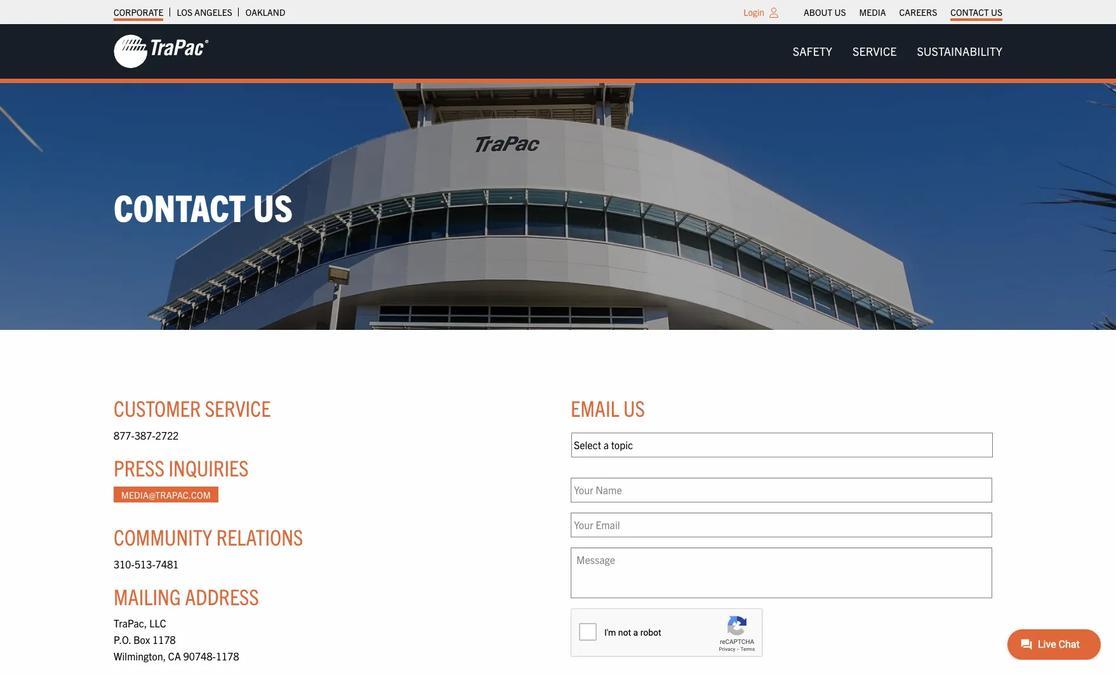 Task type: describe. For each thing, give the bounding box(es) containing it.
387-
[[135, 429, 155, 442]]

Your Name text field
[[571, 478, 993, 503]]

email
[[571, 395, 620, 422]]

513-
[[135, 558, 155, 571]]

ca
[[168, 650, 181, 663]]

careers
[[900, 6, 938, 18]]

p.o.
[[114, 634, 131, 647]]

mailing address
[[114, 583, 259, 611]]

light image
[[770, 8, 779, 18]]

community
[[114, 524, 212, 551]]

email us
[[571, 395, 645, 422]]

310-
[[114, 558, 135, 571]]

877-387-2722
[[114, 429, 179, 442]]

trapac, llc p.o. box 1178 wilmington, ca 90748-1178
[[114, 618, 239, 663]]

login link
[[744, 6, 765, 18]]

customer service
[[114, 395, 271, 422]]

press inquiries
[[114, 454, 249, 482]]

0 vertical spatial service
[[853, 44, 897, 58]]

menu bar containing safety
[[783, 39, 1013, 64]]

careers link
[[900, 3, 938, 21]]

90748-
[[183, 650, 216, 663]]

us inside "link"
[[992, 6, 1003, 18]]

media
[[860, 6, 886, 18]]

7481
[[155, 558, 179, 571]]

oakland
[[246, 6, 285, 18]]

los angeles
[[177, 6, 232, 18]]

about us link
[[804, 3, 846, 21]]

safety
[[793, 44, 833, 58]]

1 vertical spatial 1178
[[216, 650, 239, 663]]

corporate link
[[114, 3, 163, 21]]

trapac,
[[114, 618, 147, 630]]

sustainability link
[[907, 39, 1013, 64]]

sustainability
[[917, 44, 1003, 58]]

Message text field
[[571, 548, 993, 599]]

menu bar containing about us
[[797, 3, 1010, 21]]

0 horizontal spatial contact us
[[114, 183, 293, 230]]



Task type: locate. For each thing, give the bounding box(es) containing it.
angeles
[[195, 6, 232, 18]]

about us
[[804, 6, 846, 18]]

menu bar
[[797, 3, 1010, 21], [783, 39, 1013, 64]]

media link
[[860, 3, 886, 21]]

0 horizontal spatial 1178
[[152, 634, 176, 647]]

1 vertical spatial contact
[[114, 183, 246, 230]]

login
[[744, 6, 765, 18]]

service
[[853, 44, 897, 58], [205, 395, 271, 422]]

address
[[185, 583, 259, 611]]

press
[[114, 454, 165, 482]]

0 vertical spatial contact us
[[951, 6, 1003, 18]]

relations
[[216, 524, 303, 551]]

us
[[835, 6, 846, 18], [992, 6, 1003, 18], [253, 183, 293, 230], [624, 395, 645, 422]]

1 horizontal spatial contact us
[[951, 6, 1003, 18]]

menu bar up service link
[[797, 3, 1010, 21]]

877-
[[114, 429, 135, 442]]

1 vertical spatial contact us
[[114, 183, 293, 230]]

310-513-7481
[[114, 558, 179, 571]]

menu bar down "careers" link
[[783, 39, 1013, 64]]

about
[[804, 6, 833, 18]]

llc
[[149, 618, 166, 630]]

0 horizontal spatial service
[[205, 395, 271, 422]]

contact inside "link"
[[951, 6, 989, 18]]

0 vertical spatial 1178
[[152, 634, 176, 647]]

1 vertical spatial service
[[205, 395, 271, 422]]

1178 down llc
[[152, 634, 176, 647]]

1 horizontal spatial 1178
[[216, 650, 239, 663]]

safety link
[[783, 39, 843, 64]]

1 horizontal spatial contact
[[951, 6, 989, 18]]

los
[[177, 6, 193, 18]]

inquiries
[[169, 454, 249, 482]]

0 horizontal spatial contact
[[114, 183, 246, 230]]

corporate
[[114, 6, 163, 18]]

1 vertical spatial menu bar
[[783, 39, 1013, 64]]

community relations
[[114, 524, 303, 551]]

box
[[133, 634, 150, 647]]

0 vertical spatial contact
[[951, 6, 989, 18]]

contact us link
[[951, 3, 1003, 21]]

corporate image
[[114, 34, 209, 69]]

contact
[[951, 6, 989, 18], [114, 183, 246, 230]]

1 horizontal spatial service
[[853, 44, 897, 58]]

service link
[[843, 39, 907, 64]]

mailing
[[114, 583, 181, 611]]

1178
[[152, 634, 176, 647], [216, 650, 239, 663]]

0 vertical spatial menu bar
[[797, 3, 1010, 21]]

customer
[[114, 395, 201, 422]]

Your Email text field
[[571, 513, 993, 538]]

2722
[[155, 429, 179, 442]]

los angeles link
[[177, 3, 232, 21]]

media@trapac.com link
[[114, 487, 218, 503]]

oakland link
[[246, 3, 285, 21]]

media@trapac.com
[[121, 490, 211, 501]]

wilmington,
[[114, 650, 166, 663]]

contact us
[[951, 6, 1003, 18], [114, 183, 293, 230]]

1178 right ca
[[216, 650, 239, 663]]



Task type: vqa. For each thing, say whether or not it's contained in the screenshot.
the Your Email text field
yes



